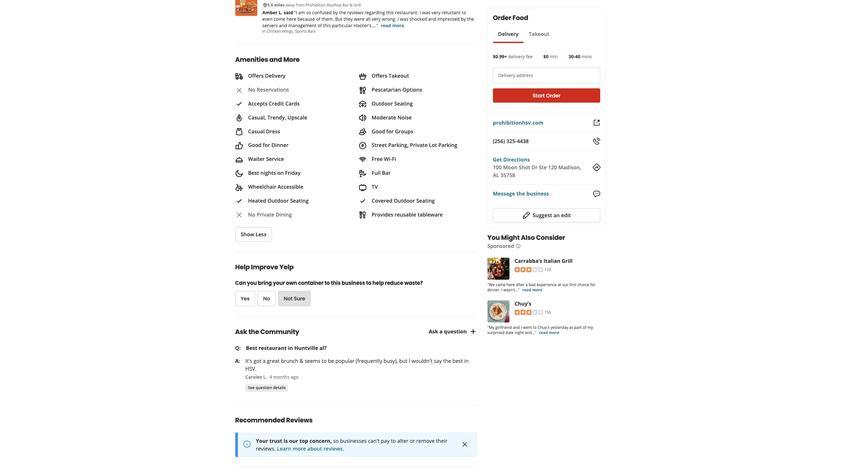 Task type: describe. For each thing, give the bounding box(es) containing it.
delivery
[[509, 53, 525, 60]]

to inside "my girlfriend and i went to chuy's yesterday as part of my surprised date night and…"
[[533, 325, 537, 331]]

takeout inside the amenities and more element
[[389, 72, 409, 79]]

24 checkmark v2 image
[[235, 198, 243, 205]]

our inside "we came here after a bad experience at our first choice for dinner. i wasn't…"
[[562, 282, 569, 288]]

reusable
[[395, 211, 416, 218]]

wrong.
[[382, 16, 397, 22]]

i inside "we came here after a bad experience at our first choice for dinner. i wasn't…"
[[502, 287, 503, 293]]

best
[[453, 358, 463, 365]]

"my
[[488, 325, 495, 331]]

3 star rating image for chuy's
[[515, 310, 543, 316]]

a inside "we came here after a bad experience at our first choice for dinner. i wasn't…"
[[526, 282, 528, 288]]

provides
[[372, 211, 393, 218]]

chuy's
[[515, 300, 532, 308]]

al?
[[320, 345, 327, 352]]

outdoor for heated outdoor seating
[[268, 197, 289, 205]]

shot
[[519, 164, 531, 171]]

madison,
[[559, 164, 582, 171]]

& inside it's got a great brunch & seems to be popular (frequently busy), but i wouldn't say the best in hsv. carolee l. 4 months ago
[[300, 358, 303, 365]]

pescatarian options
[[372, 86, 422, 93]]

regarding
[[365, 9, 385, 16]]

carolee
[[245, 374, 262, 381]]

trendy,
[[267, 114, 286, 121]]

40
[[576, 53, 581, 60]]

120 inside get directions 100 moon shot dr ste 120 madison, al 35758
[[549, 164, 557, 171]]

best for best nights on friday
[[248, 170, 259, 177]]

edit
[[561, 212, 571, 219]]

0 vertical spatial very
[[432, 9, 441, 16]]

more
[[283, 55, 300, 64]]

1 vertical spatial of
[[318, 22, 322, 29]]

(256) 325-4438
[[493, 138, 529, 145]]

came
[[496, 282, 506, 288]]

info alert
[[235, 433, 477, 458]]

for inside "we came here after a bad experience at our first choice for dinner. i wasn't…"
[[591, 282, 596, 288]]

16 info v2 image
[[516, 244, 521, 249]]

5.0
[[268, 2, 273, 8]]

restaurant
[[259, 345, 287, 352]]

part
[[575, 325, 582, 331]]

covered
[[372, 197, 393, 205]]

see question details
[[248, 386, 286, 391]]

girlfriend
[[496, 325, 512, 331]]

3 star rating image for carrabba's italian grill
[[515, 268, 543, 273]]

reviews
[[347, 9, 364, 16]]

24 outdoor seating v2 image
[[359, 100, 367, 108]]

0 vertical spatial read
[[381, 22, 391, 29]]

full bar
[[372, 170, 391, 177]]

rooftop
[[327, 2, 342, 8]]

dress
[[266, 128, 280, 135]]

lot
[[429, 142, 437, 149]]

1 vertical spatial question
[[256, 386, 272, 391]]

good for good for groups
[[372, 128, 385, 135]]

own
[[286, 280, 297, 287]]

amenities
[[235, 55, 268, 64]]

24 checkmark v2 image for accepts
[[235, 100, 243, 108]]

the inside it's got a great brunch & seems to be popular (frequently busy), but i wouldn't say the best in hsv. carolee l. 4 months ago
[[443, 358, 451, 365]]

say
[[434, 358, 442, 365]]

offers for offers delivery
[[248, 72, 264, 79]]

outdoor for covered outdoor seating
[[394, 197, 415, 205]]

wi-
[[384, 156, 392, 163]]

reluctant
[[442, 9, 461, 16]]

here inside "i am so confused by the reviews regarding this restaurant. i was very reluctant to even come here because of them. but they were all very wrong. i was shocked and impressed by the servers and management of this particular hooter's.…"
[[287, 16, 296, 22]]

i inside "my girlfriend and i went to chuy's yesterday as part of my surprised date night and…"
[[521, 325, 522, 331]]

the right impressed
[[467, 16, 474, 22]]

question inside 'link'
[[444, 328, 467, 336]]

24 info v2 image
[[243, 441, 251, 449]]

0 vertical spatial read more link
[[381, 22, 404, 29]]

restaurant.
[[395, 9, 419, 16]]

to inside so businesses can't pay to alter or remove their reviews.
[[391, 438, 396, 445]]

ask the community element
[[225, 317, 488, 393]]

improve
[[251, 263, 278, 272]]

no for no private dining
[[248, 211, 255, 218]]

even
[[262, 16, 273, 22]]

a inside it's got a great brunch & seems to be popular (frequently busy), but i wouldn't say the best in hsv. carolee l. 4 months ago
[[263, 358, 266, 365]]

24 wifi v2 image
[[359, 156, 367, 164]]

best restaurant in huntville al?
[[246, 345, 327, 352]]

this inside help improve yelp 'element'
[[331, 280, 341, 287]]

more for carrabba's italian grill's read more link
[[532, 287, 543, 293]]

wheelchair accessible
[[248, 184, 303, 191]]

said
[[284, 9, 293, 16]]

experience
[[537, 282, 557, 288]]

0 vertical spatial &
[[350, 2, 353, 8]]

offers takeout
[[372, 72, 409, 79]]

"we
[[488, 282, 495, 288]]

in chicken wings, sports bars
[[262, 29, 316, 34]]

2 reviews. from the left
[[324, 446, 344, 453]]

might
[[501, 233, 520, 242]]

group inside help improve yelp 'element'
[[235, 291, 431, 307]]

0 vertical spatial in
[[262, 29, 266, 34]]

is
[[284, 438, 288, 445]]

waiter service
[[248, 156, 284, 163]]

ask for ask the community
[[235, 328, 247, 337]]

4438
[[517, 138, 529, 145]]

24 groups v2 image
[[359, 128, 367, 136]]

it's got a great brunch & seems to be popular (frequently busy), but i wouldn't say the best in hsv. carolee l. 4 months ago
[[245, 358, 469, 381]]

ask a question link
[[429, 328, 477, 336]]

alter
[[397, 438, 408, 445]]

upscale
[[288, 114, 307, 121]]

management
[[288, 22, 317, 29]]

"i am so confused by the reviews regarding this restaurant. i was very reluctant to even come here because of them. but they were all very wrong. i was shocked and impressed by the servers and management of this particular hooter's.…"
[[262, 9, 474, 29]]

read for carrabba's italian grill
[[523, 287, 531, 293]]

24 phone v2 image
[[593, 137, 601, 145]]

seems
[[305, 358, 320, 365]]

in inside it's got a great brunch & seems to be popular (frequently busy), but i wouldn't say the best in hsv. carolee l. 4 months ago
[[464, 358, 469, 365]]

24 shopping v2 image
[[359, 73, 367, 80]]

help
[[373, 280, 384, 287]]

business inside help improve yelp 'element'
[[342, 280, 365, 287]]

"i
[[294, 9, 297, 16]]

amenities and more element
[[225, 44, 482, 242]]

heated outdoor seating
[[248, 197, 309, 205]]

amber l. said
[[262, 9, 293, 16]]

got
[[254, 358, 262, 365]]

carrabba's
[[515, 258, 543, 265]]

the up restaurant
[[248, 328, 259, 337]]

dinner.
[[488, 287, 501, 293]]

so inside so businesses can't pay to alter or remove their reviews.
[[333, 438, 339, 445]]

and right the shocked
[[428, 16, 436, 22]]

close image
[[461, 441, 469, 449]]

"my girlfriend and i went to chuy's yesterday as part of my surprised date night and…"
[[488, 325, 593, 336]]

0 horizontal spatial very
[[372, 16, 381, 22]]

1 vertical spatial grill
[[562, 258, 573, 265]]

0 vertical spatial bar
[[343, 2, 349, 8]]

here inside "we came here after a bad experience at our first choice for dinner. i wasn't…"
[[507, 282, 515, 288]]

1 horizontal spatial takeout
[[529, 30, 550, 38]]

were
[[354, 16, 365, 22]]

30-
[[569, 53, 576, 60]]

consider
[[536, 233, 566, 242]]

to right container
[[325, 280, 330, 287]]

but
[[335, 16, 343, 22]]

0 vertical spatial l.
[[279, 9, 283, 16]]

less
[[256, 231, 266, 238]]

get directions 100 moon shot dr ste 120 madison, al 35758
[[493, 156, 582, 179]]

amenities and more
[[235, 55, 300, 64]]

an
[[554, 212, 560, 219]]

our inside info "alert"
[[289, 438, 298, 445]]

no for no reservations
[[248, 86, 255, 93]]

24 external link v2 image
[[593, 119, 601, 127]]

24 directions v2 image
[[593, 164, 601, 172]]

seating for heated outdoor seating
[[290, 197, 309, 205]]

the up but
[[339, 9, 346, 16]]

recommended
[[235, 416, 285, 425]]

suggest
[[533, 212, 552, 219]]

hooters image
[[235, 0, 257, 16]]

24 wheelchair v2 image
[[235, 184, 243, 191]]

reviews
[[286, 416, 313, 425]]

seating for covered outdoor seating
[[416, 197, 435, 205]]

1 vertical spatial this
[[323, 22, 331, 29]]

can't
[[368, 438, 380, 445]]

24 message v2 image
[[593, 190, 601, 198]]

come
[[274, 16, 285, 22]]

l. inside it's got a great brunch & seems to be popular (frequently busy), but i wouldn't say the best in hsv. carolee l. 4 months ago
[[263, 374, 267, 381]]

read more link for carrabba's italian grill
[[523, 287, 543, 293]]

1 vertical spatial private
[[257, 211, 274, 218]]

message
[[493, 190, 515, 198]]

moon
[[503, 164, 518, 171]]

busy),
[[384, 358, 398, 365]]



Task type: vqa. For each thing, say whether or not it's contained in the screenshot.
the middle of
yes



Task type: locate. For each thing, give the bounding box(es) containing it.
1 vertical spatial takeout
[[389, 72, 409, 79]]

0 vertical spatial this
[[386, 9, 394, 16]]

more
[[392, 22, 404, 29], [532, 287, 543, 293], [549, 330, 560, 336], [293, 446, 306, 453]]

24 parking v2 image
[[359, 142, 367, 150]]

ask for ask a question
[[429, 328, 438, 336]]

best inside ask the community element
[[246, 345, 257, 352]]

0 horizontal spatial outdoor
[[268, 197, 289, 205]]

i right the wrong. in the top of the page
[[398, 16, 399, 22]]

carrabba's italian grill
[[515, 258, 573, 265]]

surprised
[[488, 330, 505, 336]]

popular
[[336, 358, 355, 365]]

help improve yelp element
[[225, 252, 477, 307]]

4
[[270, 374, 272, 381]]

24 nightlife v2 image
[[359, 170, 367, 178]]

of inside "my girlfriend and i went to chuy's yesterday as part of my surprised date night and…"
[[583, 325, 587, 331]]

156
[[545, 310, 551, 315]]

reviews. down your
[[256, 446, 276, 453]]

outdoor down the wheelchair accessible
[[268, 197, 289, 205]]

& up reviews at top left
[[350, 2, 353, 8]]

1 reviews. from the left
[[256, 446, 276, 453]]

private left lot
[[410, 142, 428, 149]]

message the business button
[[493, 190, 549, 198]]

1 vertical spatial read
[[523, 287, 531, 293]]

0 vertical spatial private
[[410, 142, 428, 149]]

recommended reviews element
[[225, 405, 477, 471]]

1 horizontal spatial outdoor
[[372, 100, 393, 107]]

good down casual
[[248, 142, 262, 149]]

takeout up delivery tab panel
[[529, 30, 550, 38]]

0 horizontal spatial seating
[[290, 197, 309, 205]]

(256)
[[493, 138, 505, 145]]

read more for chuy's
[[539, 330, 560, 336]]

2 vertical spatial for
[[591, 282, 596, 288]]

5.0 miles away from prohibition rooftop bar & grill
[[268, 2, 361, 8]]

yesterday
[[551, 325, 569, 331]]

0 horizontal spatial reviews.
[[256, 446, 276, 453]]

in left chicken
[[262, 29, 266, 34]]

24 food v2 image
[[359, 86, 367, 94]]

no
[[248, 86, 255, 93], [248, 211, 255, 218], [263, 295, 270, 303]]

yelp
[[279, 263, 294, 272]]

your trust is our top concern,
[[256, 438, 332, 445]]

ask up q:
[[235, 328, 247, 337]]

0 horizontal spatial here
[[287, 16, 296, 22]]

confused
[[312, 9, 332, 16]]

read down the wrong. in the top of the page
[[381, 22, 391, 29]]

1 vertical spatial best
[[246, 345, 257, 352]]

24 like v2 image
[[235, 142, 243, 150]]

0 horizontal spatial our
[[289, 438, 298, 445]]

2 24 close v2 image from the top
[[235, 211, 243, 219]]

to
[[462, 9, 466, 16], [325, 280, 330, 287], [366, 280, 371, 287], [533, 325, 537, 331], [322, 358, 327, 365], [391, 438, 396, 445]]

1 vertical spatial so
[[333, 438, 339, 445]]

0 horizontal spatial so
[[306, 9, 311, 16]]

24 add v2 image
[[470, 328, 477, 336]]

& left seems
[[300, 358, 303, 365]]

very up impressed
[[432, 9, 441, 16]]

0 horizontal spatial good
[[248, 142, 262, 149]]

provides reusable tableware
[[372, 211, 443, 218]]

was down restaurant.
[[400, 16, 408, 22]]

0 vertical spatial takeout
[[529, 30, 550, 38]]

100
[[493, 164, 502, 171]]

2 offers from the left
[[372, 72, 387, 79]]

read more up chuy's link
[[523, 287, 543, 293]]

here
[[287, 16, 296, 22], [507, 282, 515, 288]]

very down regarding
[[372, 16, 381, 22]]

full
[[372, 170, 381, 177]]

seating up noise
[[394, 100, 413, 107]]

1 horizontal spatial seating
[[394, 100, 413, 107]]

prohibition
[[306, 2, 326, 8]]

so
[[306, 9, 311, 16], [333, 438, 339, 445]]

and…"
[[525, 330, 537, 336]]

casual, trendy, upscale
[[248, 114, 307, 121]]

0 horizontal spatial a
[[263, 358, 266, 365]]

start
[[533, 92, 545, 99]]

1 vertical spatial our
[[289, 438, 298, 445]]

takeout
[[529, 30, 550, 38], [389, 72, 409, 79]]

1 horizontal spatial a
[[440, 328, 443, 336]]

1 vertical spatial l.
[[263, 374, 267, 381]]

and inside "my girlfriend and i went to chuy's yesterday as part of my surprised date night and…"
[[513, 325, 520, 331]]

reviews. down concern,
[[324, 446, 344, 453]]

24 checkmark v2 image for covered
[[359, 198, 367, 205]]

1 horizontal spatial question
[[444, 328, 467, 336]]

24 checkmark v2 image up 24 ambience v2 icon
[[235, 100, 243, 108]]

24 waiter v2 image
[[235, 156, 243, 164]]

chuy's image
[[488, 301, 510, 323]]

0 horizontal spatial was
[[400, 16, 408, 22]]

read for chuy's
[[539, 330, 548, 336]]

to inside "i am so confused by the reviews regarding this restaurant. i was very reluctant to even come here because of them. but they were all very wrong. i was shocked and impressed by the servers and management of this particular hooter's.…"
[[462, 9, 466, 16]]

you
[[247, 280, 257, 287]]

2 vertical spatial read more
[[539, 330, 560, 336]]

delivery up reservations
[[265, 72, 286, 79]]

0 horizontal spatial l.
[[263, 374, 267, 381]]

24 night v2 image
[[235, 170, 243, 178]]

our
[[562, 282, 569, 288], [289, 438, 298, 445]]

so up because
[[306, 9, 311, 16]]

more for the topmost read more link
[[392, 22, 404, 29]]

l. left the "4"
[[263, 374, 267, 381]]

group
[[235, 291, 431, 307]]

2 3 star rating image from the top
[[515, 310, 543, 316]]

0 vertical spatial by
[[333, 9, 338, 16]]

to right reluctant
[[462, 9, 466, 16]]

1 horizontal spatial business
[[527, 190, 549, 198]]

business up suggest
[[527, 190, 549, 198]]

so right concern,
[[333, 438, 339, 445]]

no down bring
[[263, 295, 270, 303]]

0 vertical spatial order
[[493, 13, 512, 22]]

1 horizontal spatial here
[[507, 282, 515, 288]]

1 vertical spatial bar
[[382, 170, 391, 177]]

the inside message the business button
[[517, 190, 526, 198]]

3 star rating image down carrabba's at the bottom right of the page
[[515, 268, 543, 273]]

1 3 star rating image from the top
[[515, 268, 543, 273]]

dr
[[532, 164, 538, 171]]

best for best restaurant in huntville al?
[[246, 345, 257, 352]]

1 horizontal spatial order
[[546, 92, 561, 99]]

3 star rating image
[[515, 268, 543, 273], [515, 310, 543, 316]]

best up it's
[[246, 345, 257, 352]]

recommended reviews
[[235, 416, 313, 425]]

0 horizontal spatial offers
[[248, 72, 264, 79]]

l. up come
[[279, 9, 283, 16]]

also
[[521, 233, 535, 242]]

to right the went
[[533, 325, 537, 331]]

0 vertical spatial of
[[316, 16, 321, 22]]

delivery inside the amenities and more element
[[265, 72, 286, 79]]

1 vertical spatial &
[[300, 358, 303, 365]]

i inside it's got a great brunch & seems to be popular (frequently busy), but i wouldn't say the best in hsv. carolee l. 4 months ago
[[409, 358, 410, 365]]

0 vertical spatial so
[[306, 9, 311, 16]]

2 vertical spatial no
[[263, 295, 270, 303]]

30-40 mins
[[569, 53, 592, 60]]

1 vertical spatial in
[[288, 345, 293, 352]]

them.
[[322, 16, 334, 22]]

heated
[[248, 197, 266, 205]]

and left the more
[[269, 55, 282, 64]]

good for groups
[[372, 128, 413, 135]]

325-
[[507, 138, 517, 145]]

a
[[526, 282, 528, 288], [440, 328, 443, 336], [263, 358, 266, 365]]

casual dress
[[248, 128, 280, 135]]

1 horizontal spatial our
[[562, 282, 569, 288]]

but
[[399, 358, 408, 365]]

suggest an edit button
[[493, 208, 601, 223]]

order
[[493, 13, 512, 22], [546, 92, 561, 99]]

1 vertical spatial here
[[507, 282, 515, 288]]

0 horizontal spatial by
[[333, 9, 338, 16]]

1 vertical spatial very
[[372, 16, 381, 22]]

you
[[488, 233, 500, 242]]

casual
[[248, 128, 265, 135]]

outdoor up reusable
[[394, 197, 415, 205]]

here left after
[[507, 282, 515, 288]]

1 horizontal spatial was
[[422, 9, 431, 16]]

to left be
[[322, 358, 327, 365]]

read more link right and…" at the right bottom
[[539, 330, 560, 336]]

read more link up chuy's link
[[523, 287, 543, 293]]

on
[[277, 170, 284, 177]]

delivery for delivery
[[498, 30, 519, 38]]

24 close v2 image down 24 order v2 icon
[[235, 86, 243, 94]]

0 horizontal spatial in
[[262, 29, 266, 34]]

for left dinner
[[263, 142, 270, 149]]

for for groups
[[387, 128, 394, 135]]

0 vertical spatial business
[[527, 190, 549, 198]]

tv
[[372, 184, 378, 191]]

be
[[328, 358, 334, 365]]

16 marker v2 image
[[262, 3, 268, 8]]

by up but
[[333, 9, 338, 16]]

1 horizontal spatial private
[[410, 142, 428, 149]]

offers down amenities on the left top of page
[[248, 72, 264, 79]]

yes
[[241, 295, 250, 303]]

delivery tab panel
[[493, 43, 555, 46]]

the right message
[[517, 190, 526, 198]]

for for dinner
[[263, 142, 270, 149]]

our right the at
[[562, 282, 569, 288]]

1 vertical spatial no
[[248, 211, 255, 218]]

no private dining
[[248, 211, 292, 218]]

more for read more link associated with chuy's
[[549, 330, 560, 336]]

24 reusable tableware v2 image
[[359, 211, 367, 219]]

grill right italian
[[562, 258, 573, 265]]

seating up tableware
[[416, 197, 435, 205]]

24 sound on v2 image
[[359, 114, 367, 122]]

1 horizontal spatial &
[[350, 2, 353, 8]]

at
[[558, 282, 561, 288]]

the right say
[[443, 358, 451, 365]]

2 vertical spatial in
[[464, 358, 469, 365]]

read more for carrabba's italian grill
[[523, 287, 543, 293]]

1 vertical spatial order
[[546, 92, 561, 99]]

sports
[[295, 29, 307, 34]]

and left the went
[[513, 325, 520, 331]]

ask
[[235, 328, 247, 337], [429, 328, 438, 336]]

for right choice
[[591, 282, 596, 288]]

0 vertical spatial good
[[372, 128, 385, 135]]

business
[[527, 190, 549, 198], [342, 280, 365, 287]]

$0 min
[[544, 53, 558, 60]]

1 horizontal spatial by
[[461, 16, 466, 22]]

1 vertical spatial business
[[342, 280, 365, 287]]

trust
[[270, 438, 282, 445]]

1 horizontal spatial offers
[[372, 72, 387, 79]]

i left the went
[[521, 325, 522, 331]]

months
[[273, 374, 290, 381]]

more for 'learn more about reviews.' link
[[293, 446, 306, 453]]

offers up pescatarian
[[372, 72, 387, 79]]

1 vertical spatial a
[[440, 328, 443, 336]]

1 vertical spatial good
[[248, 142, 262, 149]]

for down moderate noise
[[387, 128, 394, 135]]

24 close v2 image for no private dining
[[235, 211, 243, 219]]

get
[[493, 156, 502, 163]]

all
[[366, 16, 371, 22]]

bar inside the amenities and more element
[[382, 170, 391, 177]]

my
[[588, 325, 593, 331]]

no button
[[258, 291, 276, 307]]

tab list
[[493, 30, 555, 43]]

here down said
[[287, 16, 296, 22]]

24 close v2 image
[[235, 86, 243, 94], [235, 211, 243, 219]]

best down waiter
[[248, 170, 259, 177]]

1 vertical spatial 120
[[545, 267, 551, 273]]

i right dinner. at the bottom right of the page
[[502, 287, 503, 293]]

1 horizontal spatial bar
[[382, 170, 391, 177]]

read more right and…" at the right bottom
[[539, 330, 560, 336]]

120 down carrabba's italian grill 'link'
[[545, 267, 551, 273]]

friday
[[285, 170, 301, 177]]

0 vertical spatial here
[[287, 16, 296, 22]]

24 casual v2 image
[[235, 128, 243, 136]]

community
[[260, 328, 299, 337]]

1 horizontal spatial l.
[[279, 9, 283, 16]]

0 horizontal spatial takeout
[[389, 72, 409, 79]]

2 vertical spatial of
[[583, 325, 587, 331]]

24 order v2 image
[[235, 73, 243, 80]]

suggest an edit
[[533, 212, 571, 219]]

24 close v2 image down 24 checkmark v2 icon
[[235, 211, 243, 219]]

i right but
[[409, 358, 410, 365]]

miles
[[274, 2, 285, 8]]

group containing yes
[[235, 291, 431, 307]]

this right container
[[331, 280, 341, 287]]

start order button
[[493, 89, 601, 103]]

0 horizontal spatial question
[[256, 386, 272, 391]]

a right got
[[263, 358, 266, 365]]

read right and…" at the right bottom
[[539, 330, 548, 336]]

24 checkmark v2 image
[[235, 100, 243, 108], [359, 198, 367, 205]]

1 vertical spatial read more
[[523, 287, 543, 293]]

0 horizontal spatial for
[[263, 142, 270, 149]]

ask inside 'link'
[[429, 328, 438, 336]]

0 horizontal spatial business
[[342, 280, 365, 287]]

carrabba's italian grill image
[[488, 258, 510, 280]]

24 pencil v2 image
[[523, 212, 530, 219]]

1 vertical spatial 24 close v2 image
[[235, 211, 243, 219]]

24 television v2 image
[[359, 184, 367, 191]]

read more link for chuy's
[[539, 330, 560, 336]]

remove
[[416, 438, 435, 445]]

2 horizontal spatial outdoor
[[394, 197, 415, 205]]

takeout up pescatarian options
[[389, 72, 409, 79]]

by right impressed
[[461, 16, 466, 22]]

delivery down the order food
[[498, 30, 519, 38]]

24 checkmark v2 image down the 24 television v2 icon
[[359, 198, 367, 205]]

0 vertical spatial 120
[[549, 164, 557, 171]]

our right is
[[289, 438, 298, 445]]

in right best on the bottom right
[[464, 358, 469, 365]]

more left as
[[549, 330, 560, 336]]

reviews. inside so businesses can't pay to alter or remove their reviews.
[[256, 446, 276, 453]]

0 vertical spatial a
[[526, 282, 528, 288]]

24 close v2 image for no reservations
[[235, 86, 243, 94]]

1 horizontal spatial read
[[523, 287, 531, 293]]

good up street
[[372, 128, 385, 135]]

accepts credit cards
[[248, 100, 300, 107]]

huntville
[[294, 345, 318, 352]]

as
[[570, 325, 574, 331]]

1 vertical spatial by
[[461, 16, 466, 22]]

went
[[523, 325, 532, 331]]

a inside 'link'
[[440, 328, 443, 336]]

2 vertical spatial a
[[263, 358, 266, 365]]

read more link down the wrong. in the top of the page
[[381, 22, 404, 29]]

1 offers from the left
[[248, 72, 264, 79]]

2 horizontal spatial in
[[464, 358, 469, 365]]

you might also consider
[[488, 233, 566, 242]]

delivery
[[498, 30, 519, 38], [498, 72, 515, 78], [265, 72, 286, 79]]

2 horizontal spatial read
[[539, 330, 548, 336]]

1 horizontal spatial very
[[432, 9, 441, 16]]

0 horizontal spatial bar
[[343, 2, 349, 8]]

delivery left address
[[498, 72, 515, 78]]

1 horizontal spatial reviews.
[[324, 446, 344, 453]]

to inside it's got a great brunch & seems to be popular (frequently busy), but i wouldn't say the best in hsv. carolee l. 4 months ago
[[322, 358, 327, 365]]

tab list containing delivery
[[493, 30, 555, 43]]

bar right rooftop
[[343, 2, 349, 8]]

1 24 close v2 image from the top
[[235, 86, 243, 94]]

2 vertical spatial read
[[539, 330, 548, 336]]

0 horizontal spatial 24 checkmark v2 image
[[235, 100, 243, 108]]

business inside button
[[527, 190, 549, 198]]

no inside button
[[263, 295, 270, 303]]

order left food
[[493, 13, 512, 22]]

of left my
[[583, 325, 587, 331]]

more inside info "alert"
[[293, 446, 306, 453]]

more down the wrong. in the top of the page
[[392, 22, 404, 29]]

question left the 24 add v2 icon
[[444, 328, 467, 336]]

message the business
[[493, 190, 549, 198]]

not
[[284, 295, 293, 303]]

no for no
[[263, 295, 270, 303]]

about
[[307, 446, 322, 453]]

0 vertical spatial best
[[248, 170, 259, 177]]

and down come
[[279, 22, 287, 29]]

of right bars
[[318, 22, 322, 29]]

seating down accessible
[[290, 197, 309, 205]]

outdoor
[[372, 100, 393, 107], [268, 197, 289, 205], [394, 197, 415, 205]]

best inside the amenities and more element
[[248, 170, 259, 177]]

Order delivery text field
[[493, 68, 601, 83]]

date
[[506, 330, 514, 336]]

24 ambience v2 image
[[235, 114, 243, 122]]

1 horizontal spatial good
[[372, 128, 385, 135]]

l.
[[279, 9, 283, 16], [263, 374, 267, 381]]

2 vertical spatial this
[[331, 280, 341, 287]]

to right pay
[[391, 438, 396, 445]]

this up the wrong. in the top of the page
[[386, 9, 394, 16]]

a up say
[[440, 328, 443, 336]]

bars
[[308, 29, 316, 34]]

1 horizontal spatial in
[[288, 345, 293, 352]]

0 vertical spatial no
[[248, 86, 255, 93]]

1 vertical spatial 3 star rating image
[[515, 310, 543, 316]]

0 vertical spatial read more
[[381, 22, 404, 29]]

business left help
[[342, 280, 365, 287]]

order inside 'button'
[[546, 92, 561, 99]]

away
[[286, 2, 295, 8]]

so inside "i am so confused by the reviews regarding this restaurant. i was very reluctant to even come here because of them. but they were all very wrong. i was shocked and impressed by the servers and management of this particular hooter's.…"
[[306, 9, 311, 16]]

no down heated
[[248, 211, 255, 218]]

no up accepts
[[248, 86, 255, 93]]

private down heated
[[257, 211, 274, 218]]

they
[[344, 16, 353, 22]]

ask up say
[[429, 328, 438, 336]]

1 horizontal spatial 24 checkmark v2 image
[[359, 198, 367, 205]]

more down top
[[293, 446, 306, 453]]

2 horizontal spatial seating
[[416, 197, 435, 205]]

accessible
[[278, 184, 303, 191]]

i up the shocked
[[420, 9, 421, 16]]

your
[[273, 280, 285, 287]]

delivery for delivery address
[[498, 72, 515, 78]]

this down them.
[[323, 22, 331, 29]]

0 horizontal spatial &
[[300, 358, 303, 365]]

good for good for dinner
[[248, 142, 262, 149]]

learn more about reviews.
[[277, 446, 344, 453]]

order right start at the right of the page
[[546, 92, 561, 99]]

1 horizontal spatial grill
[[562, 258, 573, 265]]

offers for offers takeout
[[372, 72, 387, 79]]

best nights on friday
[[248, 170, 301, 177]]

to left help
[[366, 280, 371, 287]]

read more down the wrong. in the top of the page
[[381, 22, 404, 29]]

in up 'brunch'
[[288, 345, 293, 352]]

fee
[[526, 53, 533, 60]]

120 right ste in the top of the page
[[549, 164, 557, 171]]

bar right the full
[[382, 170, 391, 177]]

italian
[[544, 258, 561, 265]]

top
[[300, 438, 308, 445]]

0 vertical spatial grill
[[354, 2, 361, 8]]

1 vertical spatial was
[[400, 16, 408, 22]]

was up the shocked
[[422, 9, 431, 16]]



